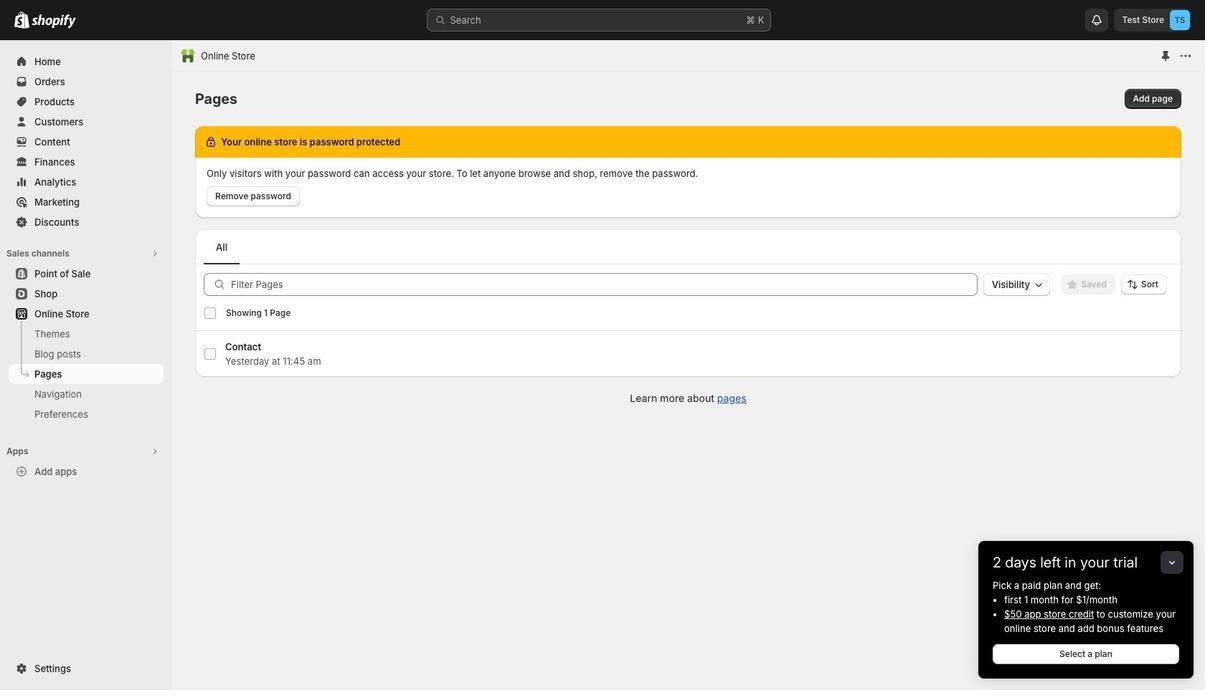Task type: describe. For each thing, give the bounding box(es) containing it.
test store image
[[1170, 10, 1190, 30]]

shopify image
[[14, 11, 29, 29]]



Task type: vqa. For each thing, say whether or not it's contained in the screenshot.
Online Store IMAGE
yes



Task type: locate. For each thing, give the bounding box(es) containing it.
shopify image
[[32, 14, 76, 29]]

online store image
[[181, 49, 195, 63]]



